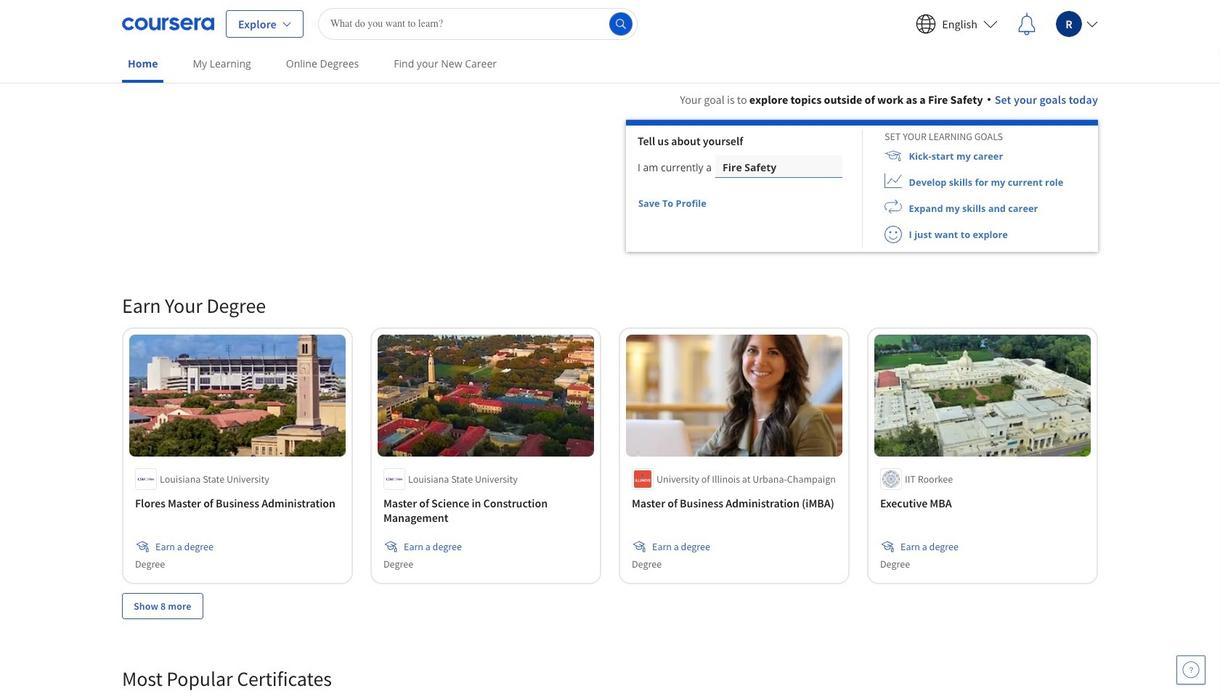 Task type: locate. For each thing, give the bounding box(es) containing it.
status
[[707, 203, 715, 206]]

main content
[[0, 73, 1221, 700]]

earn your degree collection element
[[113, 270, 1107, 643]]

None search field
[[318, 8, 638, 40]]



Task type: describe. For each thing, give the bounding box(es) containing it.
coursera image
[[122, 12, 214, 35]]

What do you want to learn? text field
[[318, 8, 638, 40]]

help center image
[[1183, 662, 1200, 679]]



Task type: vqa. For each thing, say whether or not it's contained in the screenshot.
[ 2 ]
no



